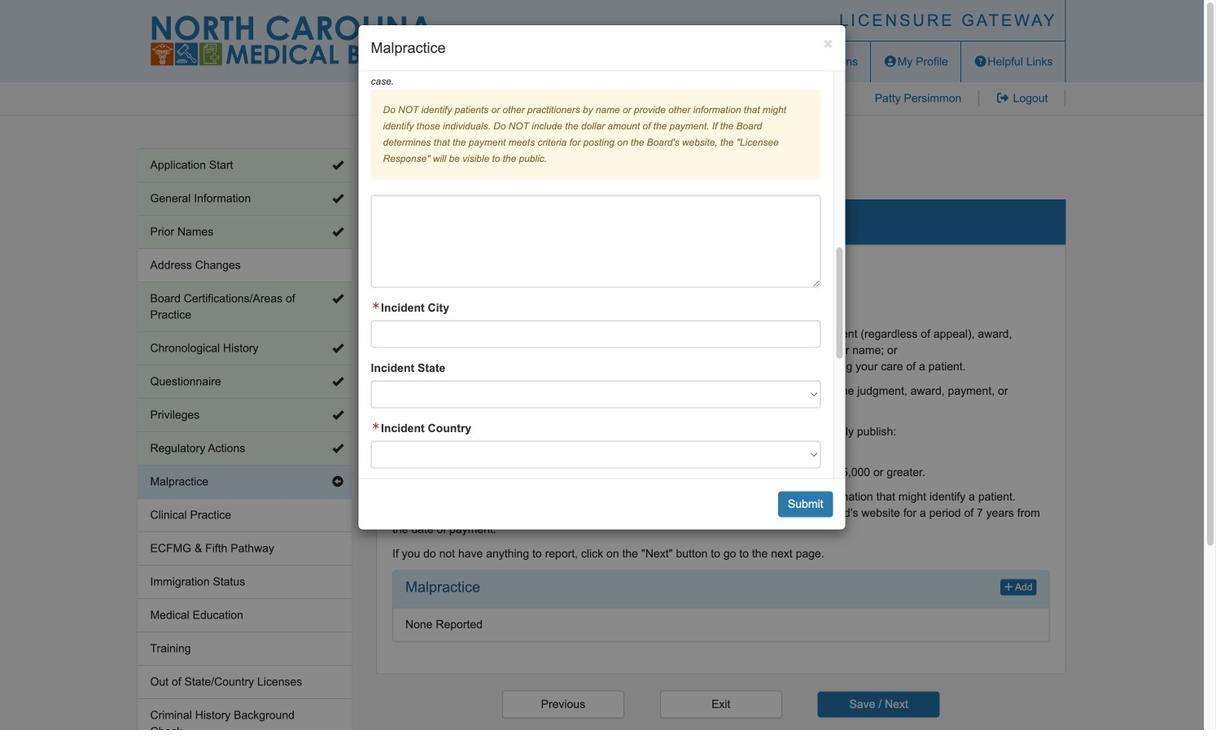 Task type: locate. For each thing, give the bounding box(es) containing it.
2 vertical spatial ok image
[[332, 343, 344, 354]]

question circle image
[[974, 56, 988, 67]]

None button
[[502, 691, 624, 718], [660, 691, 782, 718], [502, 691, 624, 718], [660, 691, 782, 718]]

2 ok image from the top
[[332, 226, 344, 238]]

0 vertical spatial ok image
[[332, 160, 344, 171]]

None submit
[[778, 491, 833, 518], [818, 691, 940, 718], [778, 491, 833, 518], [818, 691, 940, 718]]

circle arrow left image
[[332, 476, 344, 488]]

3 ok image from the top
[[332, 376, 344, 388]]

ok image
[[332, 193, 344, 204], [332, 226, 344, 238], [332, 376, 344, 388], [332, 409, 344, 421], [332, 443, 344, 454]]

ok image
[[332, 160, 344, 171], [332, 293, 344, 304], [332, 343, 344, 354]]

0 vertical spatial fw image
[[371, 302, 381, 310]]

1 fw image from the top
[[371, 302, 381, 310]]

None text field
[[371, 195, 821, 288], [371, 321, 821, 348], [371, 195, 821, 288], [371, 321, 821, 348]]

2 ok image from the top
[[332, 293, 344, 304]]

1 vertical spatial ok image
[[332, 293, 344, 304]]

2 fw image from the top
[[371, 422, 381, 430]]

plus image
[[1005, 582, 1013, 592]]

fw image
[[371, 302, 381, 310], [371, 422, 381, 430]]

1 vertical spatial fw image
[[371, 422, 381, 430]]

north carolina medical board logo image
[[150, 15, 435, 66]]



Task type: describe. For each thing, give the bounding box(es) containing it.
3 ok image from the top
[[332, 343, 344, 354]]

sign out image
[[996, 92, 1010, 104]]

user circle image
[[883, 56, 898, 67]]

1 ok image from the top
[[332, 160, 344, 171]]

4 ok image from the top
[[332, 409, 344, 421]]

1 ok image from the top
[[332, 193, 344, 204]]

5 ok image from the top
[[332, 443, 344, 454]]



